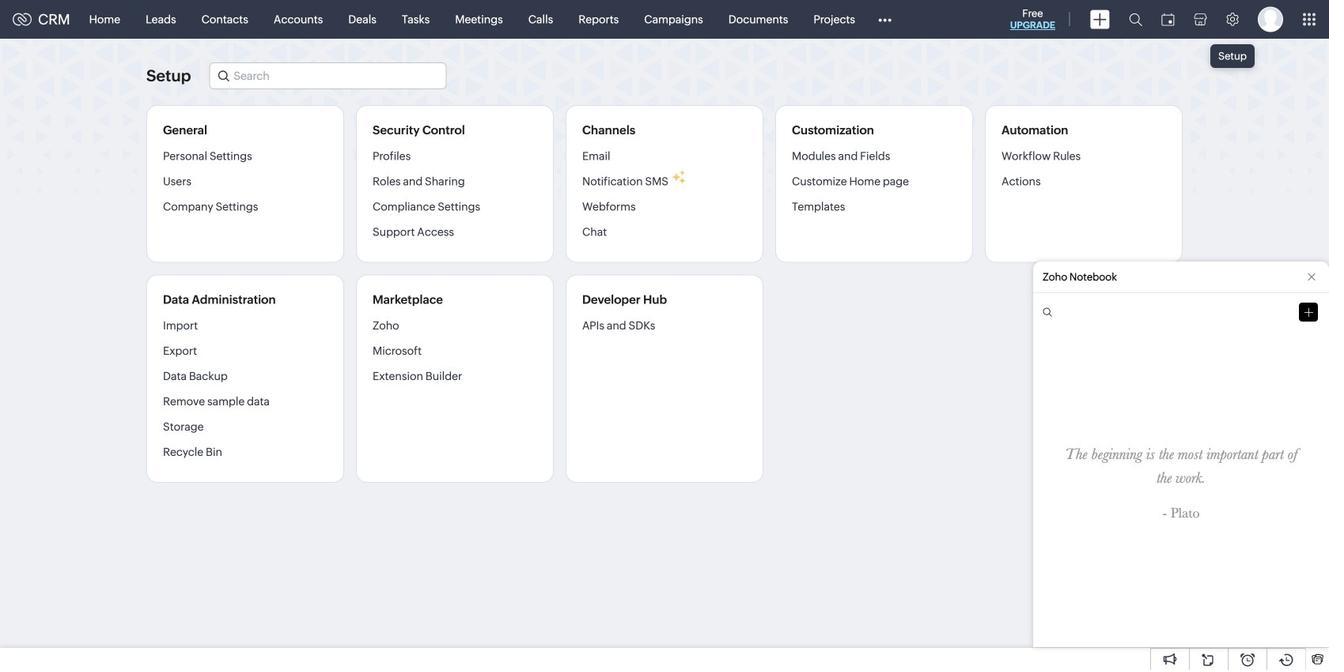 Task type: vqa. For each thing, say whether or not it's contained in the screenshot.
Other Modules "FIELD"
yes



Task type: locate. For each thing, give the bounding box(es) containing it.
search image
[[1129, 13, 1142, 26]]

search element
[[1119, 0, 1152, 39]]

create menu element
[[1081, 0, 1119, 38]]

profile image
[[1258, 7, 1283, 32]]

calendar image
[[1161, 13, 1175, 26]]

Other Modules field
[[868, 7, 902, 32]]

None field
[[209, 62, 446, 89]]



Task type: describe. For each thing, give the bounding box(es) containing it.
profile element
[[1248, 0, 1293, 38]]

Search text field
[[210, 63, 446, 89]]

create menu image
[[1090, 10, 1110, 29]]

logo image
[[13, 13, 32, 26]]



